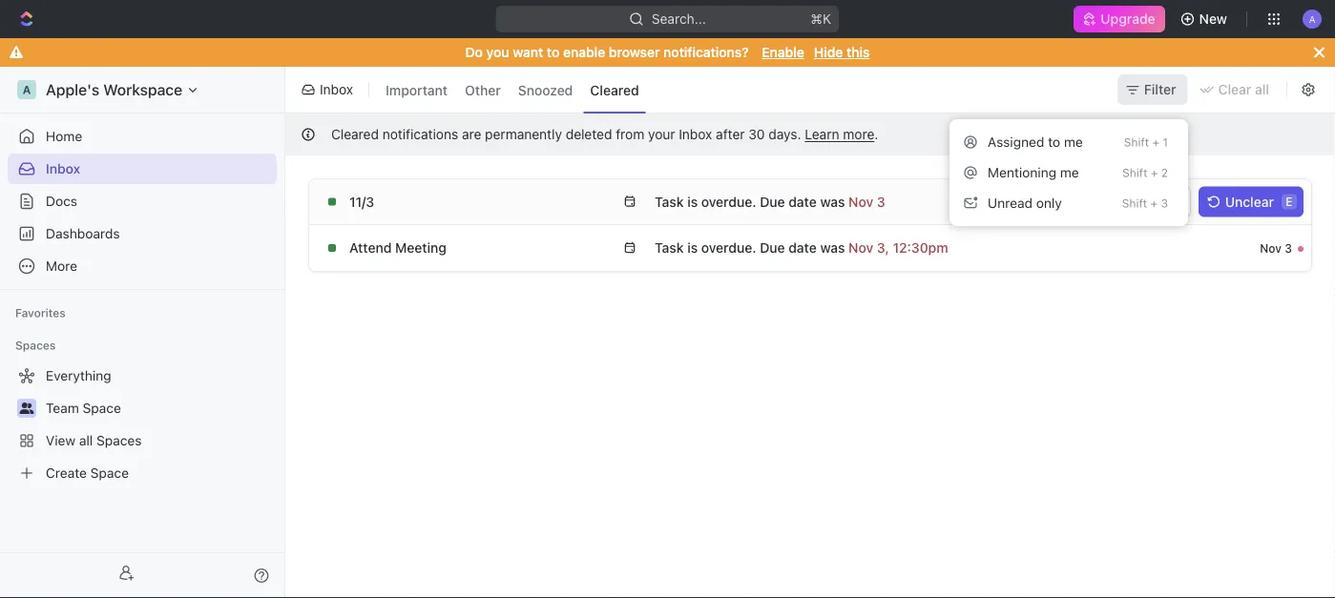 Task type: vqa. For each thing, say whether or not it's contained in the screenshot.
at to the middle
no



Task type: locate. For each thing, give the bounding box(es) containing it.
shift
[[1125, 136, 1150, 149], [1123, 166, 1148, 180], [1123, 197, 1148, 210]]

shift left 1 at the right top
[[1125, 136, 1150, 149]]

cleared for cleared
[[590, 82, 639, 98]]

home
[[46, 128, 82, 144]]

0 vertical spatial shift
[[1125, 136, 1150, 149]]

cleared
[[590, 82, 639, 98], [331, 127, 379, 142]]

+ left 2 at the right top
[[1151, 166, 1159, 180]]

shift down "shift + 2"
[[1123, 197, 1148, 210]]

clear all button
[[1192, 74, 1281, 105]]

cleared left 'notifications'
[[331, 127, 379, 142]]

inbox down home
[[46, 161, 80, 177]]

1 vertical spatial to
[[1049, 134, 1061, 150]]

cleared inside button
[[590, 82, 639, 98]]

0 vertical spatial cleared
[[590, 82, 639, 98]]

spaces
[[15, 339, 56, 352]]

2 nov from the top
[[1261, 242, 1282, 255]]

+
[[1153, 136, 1160, 149], [1151, 166, 1159, 180], [1151, 197, 1158, 210]]

2 horizontal spatial inbox
[[679, 127, 713, 142]]

1 horizontal spatial cleared
[[590, 82, 639, 98]]

1 vertical spatial me
[[1061, 165, 1080, 180]]

2 vertical spatial +
[[1151, 197, 1158, 210]]

1 horizontal spatial inbox
[[320, 82, 353, 97]]

nov
[[1261, 195, 1282, 209], [1261, 242, 1282, 255]]

1 vertical spatial 3
[[1286, 242, 1293, 255]]

1 vertical spatial inbox
[[679, 127, 713, 142]]

0 vertical spatial to
[[547, 44, 560, 60]]

other
[[465, 82, 501, 98]]

dashboards link
[[8, 219, 277, 249]]

0 horizontal spatial to
[[547, 44, 560, 60]]

+ left 1 at the right top
[[1153, 136, 1160, 149]]

tree
[[8, 361, 277, 489]]

me up only
[[1061, 165, 1080, 180]]

0 horizontal spatial inbox
[[46, 161, 80, 177]]

to
[[547, 44, 560, 60], [1049, 134, 1061, 150]]

upgrade link
[[1075, 6, 1166, 32]]

nov left 4
[[1261, 195, 1282, 209]]

sidebar navigation
[[0, 67, 286, 599]]

meeting
[[395, 240, 447, 256]]

1 nov from the top
[[1261, 195, 1282, 209]]

3
[[1162, 197, 1169, 210], [1286, 242, 1293, 255]]

inbox right your at top
[[679, 127, 713, 142]]

⌘k
[[811, 11, 832, 27]]

unread only
[[988, 195, 1063, 211]]

new button
[[1173, 4, 1239, 34]]

filter
[[1145, 82, 1177, 97]]

to up mentioning me
[[1049, 134, 1061, 150]]

to right want
[[547, 44, 560, 60]]

0 vertical spatial inbox
[[320, 82, 353, 97]]

0 vertical spatial nov
[[1261, 195, 1282, 209]]

1 horizontal spatial 3
[[1286, 242, 1293, 255]]

0 horizontal spatial cleared
[[331, 127, 379, 142]]

assigned to me
[[988, 134, 1084, 150]]

unread
[[988, 195, 1033, 211]]

shift for unread only
[[1123, 197, 1148, 210]]

docs link
[[8, 186, 277, 217]]

all
[[1256, 82, 1270, 97]]

shift left 2 at the right top
[[1123, 166, 1148, 180]]

favorites button
[[8, 302, 73, 325]]

1
[[1163, 136, 1169, 149]]

tab list
[[375, 63, 650, 116]]

nov for 11/3
[[1261, 195, 1282, 209]]

cleared down browser
[[590, 82, 639, 98]]

1 vertical spatial nov
[[1261, 242, 1282, 255]]

me up mentioning me
[[1065, 134, 1084, 150]]

permanently
[[485, 127, 562, 142]]

2 vertical spatial shift
[[1123, 197, 1148, 210]]

nov left unread image
[[1261, 242, 1282, 255]]

3 down 2 at the right top
[[1162, 197, 1169, 210]]

nov for attend meeting
[[1261, 242, 1282, 255]]

cleared notifications are permanently deleted from your inbox after 30 days. learn more .
[[331, 127, 879, 142]]

me
[[1065, 134, 1084, 150], [1061, 165, 1080, 180]]

0 horizontal spatial 3
[[1162, 197, 1169, 210]]

0 vertical spatial +
[[1153, 136, 1160, 149]]

inbox
[[320, 82, 353, 97], [679, 127, 713, 142], [46, 161, 80, 177]]

nov 4
[[1261, 195, 1293, 209]]

notifications
[[383, 127, 459, 142]]

+ down "shift + 2"
[[1151, 197, 1158, 210]]

1 vertical spatial shift
[[1123, 166, 1148, 180]]

2 vertical spatial inbox
[[46, 161, 80, 177]]

inbox left important button
[[320, 82, 353, 97]]

browser
[[609, 44, 660, 60]]

inbox link
[[8, 154, 277, 184]]

1 horizontal spatial to
[[1049, 134, 1061, 150]]

3 left unread image
[[1286, 242, 1293, 255]]

do you want to enable browser notifications? enable hide this
[[466, 44, 870, 60]]

1 vertical spatial cleared
[[331, 127, 379, 142]]

hide
[[814, 44, 844, 60]]

1 vertical spatial +
[[1151, 166, 1159, 180]]

upgrade
[[1101, 11, 1156, 27]]

you
[[487, 44, 509, 60]]

.
[[875, 127, 879, 142]]

important button
[[379, 75, 455, 105]]

new
[[1200, 11, 1228, 27]]

enable
[[563, 44, 606, 60]]

clear all
[[1219, 82, 1270, 97]]



Task type: describe. For each thing, give the bounding box(es) containing it.
this
[[847, 44, 870, 60]]

learn more link
[[805, 127, 875, 142]]

shift for mentioning me
[[1123, 166, 1148, 180]]

filter button
[[1118, 74, 1188, 105]]

snoozed button
[[512, 75, 580, 105]]

mentioning me
[[988, 165, 1080, 180]]

shift + 1
[[1125, 136, 1169, 149]]

dashboards
[[46, 226, 120, 242]]

cleared for cleared notifications are permanently deleted from your inbox after 30 days. learn more .
[[331, 127, 379, 142]]

docs
[[46, 193, 77, 209]]

inbox inside "link"
[[46, 161, 80, 177]]

attend
[[349, 240, 392, 256]]

attend meeting
[[349, 240, 447, 256]]

are
[[462, 127, 482, 142]]

notifications?
[[664, 44, 749, 60]]

shift + 2
[[1123, 166, 1169, 180]]

days.
[[769, 127, 802, 142]]

unread image
[[1299, 200, 1304, 206]]

shift for assigned to me
[[1125, 136, 1150, 149]]

snoozed
[[518, 82, 573, 98]]

mentioning
[[988, 165, 1057, 180]]

search...
[[652, 11, 707, 27]]

unclear
[[1226, 194, 1275, 210]]

+ for unread only
[[1151, 197, 1158, 210]]

tree inside sidebar navigation
[[8, 361, 277, 489]]

home link
[[8, 121, 277, 152]]

2
[[1162, 166, 1169, 180]]

nov 3
[[1261, 242, 1293, 255]]

want
[[513, 44, 544, 60]]

shift + 3
[[1123, 197, 1169, 210]]

important
[[386, 82, 448, 98]]

e
[[1287, 195, 1294, 209]]

tab list containing important
[[375, 63, 650, 116]]

other button
[[458, 75, 508, 105]]

+ for mentioning me
[[1151, 166, 1159, 180]]

11/3
[[349, 194, 375, 210]]

cleared button
[[584, 75, 646, 105]]

favorites
[[15, 307, 66, 320]]

+ for assigned to me
[[1153, 136, 1160, 149]]

from
[[616, 127, 645, 142]]

30
[[749, 127, 765, 142]]

4
[[1285, 195, 1293, 209]]

do
[[466, 44, 483, 60]]

0 vertical spatial me
[[1065, 134, 1084, 150]]

enable
[[762, 44, 805, 60]]

unread image
[[1299, 246, 1304, 252]]

your
[[648, 127, 676, 142]]

0 vertical spatial 3
[[1162, 197, 1169, 210]]

only
[[1037, 195, 1063, 211]]

assigned
[[988, 134, 1045, 150]]

after
[[716, 127, 745, 142]]

deleted
[[566, 127, 612, 142]]

more
[[844, 127, 875, 142]]

learn
[[805, 127, 840, 142]]

clear
[[1219, 82, 1252, 97]]



